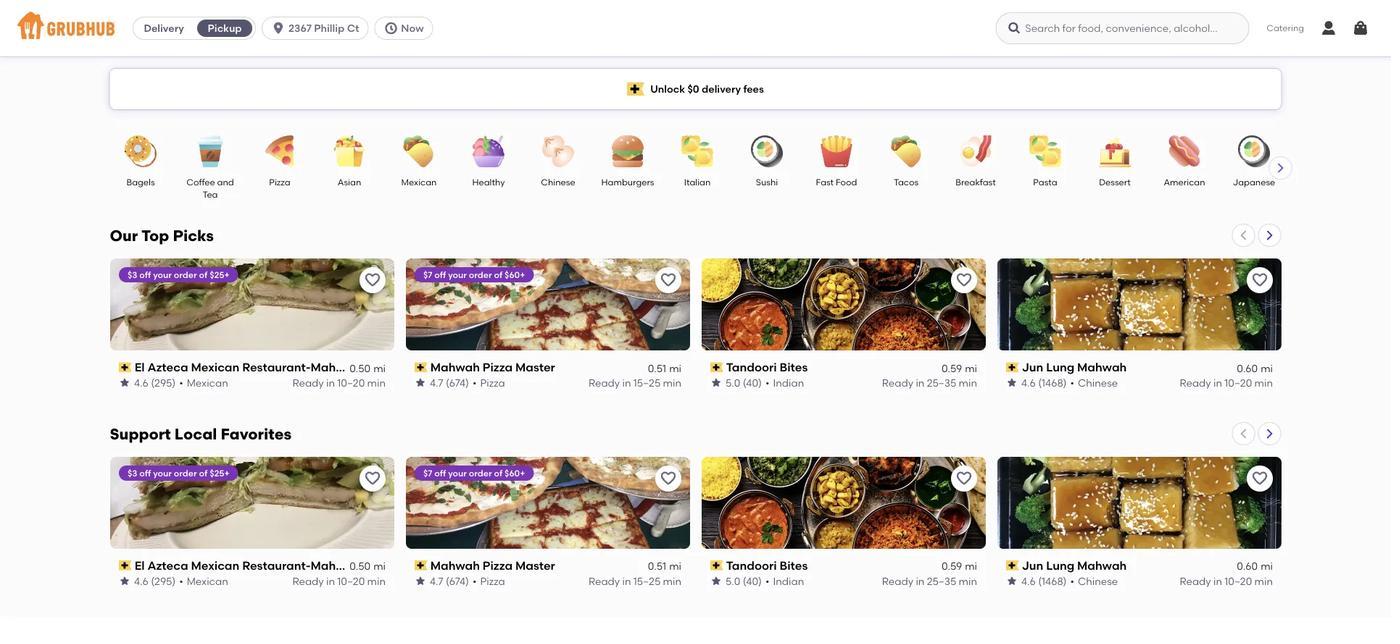 Task type: locate. For each thing, give the bounding box(es) containing it.
1 vertical spatial $3 off your order of $25+
[[127, 468, 229, 479]]

0 vertical spatial master
[[515, 361, 555, 375]]

of for support local favorites's mahwah pizza master logo
[[494, 468, 502, 479]]

tandoori bites
[[726, 361, 808, 375], [726, 559, 808, 573]]

off for mahwah pizza master logo associated with our top picks
[[434, 270, 446, 280]]

chinese for favorites
[[1078, 576, 1118, 588]]

1 vertical spatial mahwah pizza master logo image
[[406, 457, 690, 549]]

italian image
[[672, 136, 722, 167]]

$25+ down picks
[[209, 270, 229, 280]]

2 master from the top
[[515, 559, 555, 573]]

2 ready in 15–25 min from the top
[[588, 576, 681, 588]]

0.50 mi
[[349, 362, 385, 375], [349, 561, 385, 573]]

1 vertical spatial indian
[[773, 576, 804, 588]]

0 vertical spatial • pizza
[[472, 377, 505, 389]]

bagels
[[126, 177, 154, 187]]

$25+
[[209, 270, 229, 280], [209, 468, 229, 479]]

2 el azteca mexican restaurant-mahwah logo image from the top
[[110, 457, 394, 549]]

(40)
[[743, 377, 762, 389], [743, 576, 762, 588]]

0 vertical spatial chinese
[[541, 177, 575, 187]]

breakfast
[[955, 177, 996, 187]]

mi for the 'tandoori bites logo' associated with support local favorites
[[965, 561, 977, 573]]

1 vertical spatial el
[[134, 559, 144, 573]]

jun
[[1022, 361, 1043, 375], [1022, 559, 1043, 573]]

1 vertical spatial azteca
[[147, 559, 188, 573]]

0 vertical spatial 4.7
[[430, 377, 443, 389]]

2 ready in 25–35 min from the top
[[882, 576, 977, 588]]

1 • mexican from the top
[[179, 377, 228, 389]]

10–20 for our top picks jun lung mahwah  logo
[[1224, 377, 1252, 389]]

2 • chinese from the top
[[1070, 576, 1118, 588]]

4.7
[[430, 377, 443, 389], [430, 576, 443, 588]]

• mexican
[[179, 377, 228, 389], [179, 576, 228, 588]]

1 $3 from the top
[[127, 270, 137, 280]]

2 • pizza from the top
[[472, 576, 505, 588]]

1 ready in 25–35 min from the top
[[882, 377, 977, 389]]

1 0.60 from the top
[[1237, 362, 1258, 375]]

2 5.0 from the top
[[725, 576, 740, 588]]

•
[[179, 377, 183, 389], [472, 377, 476, 389], [765, 377, 769, 389], [1070, 377, 1074, 389], [179, 576, 183, 588], [472, 576, 476, 588], [765, 576, 769, 588], [1070, 576, 1074, 588]]

0 vertical spatial • chinese
[[1070, 377, 1118, 389]]

1 vertical spatial 15–25
[[633, 576, 660, 588]]

1 (295) from the top
[[151, 377, 175, 389]]

tacos
[[894, 177, 918, 187]]

0.51
[[648, 362, 666, 375], [648, 561, 666, 573]]

tandoori
[[726, 361, 777, 375], [726, 559, 777, 573]]

support local favorites
[[110, 426, 291, 444]]

0 vertical spatial indian
[[773, 377, 804, 389]]

0.59 mi
[[941, 362, 977, 375], [941, 561, 977, 573]]

$25+ for favorites
[[209, 468, 229, 479]]

svg image for 2367 phillip ct
[[271, 21, 286, 36]]

hamburgers
[[601, 177, 654, 187]]

svg image
[[1320, 20, 1338, 37], [1352, 20, 1370, 37], [1007, 21, 1022, 36]]

1 • pizza from the top
[[472, 377, 505, 389]]

4.6
[[134, 377, 148, 389], [1021, 377, 1036, 389], [134, 576, 148, 588], [1021, 576, 1036, 588]]

2 0.60 mi from the top
[[1237, 561, 1273, 573]]

1 (674) from the top
[[445, 377, 469, 389]]

0 vertical spatial lung
[[1046, 361, 1074, 375]]

2 0.59 from the top
[[941, 561, 962, 573]]

0.59 for our top picks
[[941, 362, 962, 375]]

$3 off your order of $25+
[[127, 270, 229, 280], [127, 468, 229, 479]]

2 4.6 (295) from the top
[[134, 576, 175, 588]]

4.7 (674)
[[430, 377, 469, 389], [430, 576, 469, 588]]

2 0.50 from the top
[[349, 561, 370, 573]]

2 el from the top
[[134, 559, 144, 573]]

2 vertical spatial caret right icon image
[[1264, 428, 1276, 440]]

unlock
[[650, 83, 685, 95]]

off
[[139, 270, 151, 280], [434, 270, 446, 280], [139, 468, 151, 479], [434, 468, 446, 479]]

2 $7 from the top
[[423, 468, 432, 479]]

0 vertical spatial caret right icon image
[[1275, 162, 1287, 174]]

ready in 15–25 min
[[588, 377, 681, 389], [588, 576, 681, 588]]

$3 down support
[[127, 468, 137, 479]]

min
[[367, 377, 385, 389], [663, 377, 681, 389], [959, 377, 977, 389], [1254, 377, 1273, 389], [367, 576, 385, 588], [663, 576, 681, 588], [959, 576, 977, 588], [1254, 576, 1273, 588]]

1 (1468) from the top
[[1038, 377, 1067, 389]]

jun lung mahwah  logo image
[[997, 259, 1281, 351], [997, 457, 1281, 549]]

2 25–35 from the top
[[927, 576, 956, 588]]

2 4.7 from the top
[[430, 576, 443, 588]]

subscription pass image
[[119, 363, 131, 373], [710, 363, 723, 373], [1006, 363, 1019, 373], [1006, 561, 1019, 571]]

0 vertical spatial (40)
[[743, 377, 762, 389]]

pizza
[[269, 177, 290, 187], [482, 361, 512, 375], [480, 377, 505, 389], [482, 559, 512, 573], [480, 576, 505, 588]]

1 vertical spatial restaurant-
[[242, 559, 310, 573]]

1 4.6 (295) from the top
[[134, 377, 175, 389]]

0 vertical spatial caret left icon image
[[1238, 230, 1250, 241]]

1 vertical spatial 0.59 mi
[[941, 561, 977, 573]]

1 ready in 15–25 min from the top
[[588, 377, 681, 389]]

1 jun lung mahwah from the top
[[1022, 361, 1127, 375]]

mahwah pizza master logo image for our top picks
[[406, 259, 690, 351]]

sushi
[[756, 177, 778, 187]]

1 0.60 mi from the top
[[1237, 362, 1273, 375]]

0.50 for our top picks
[[349, 362, 370, 375]]

el
[[134, 361, 144, 375], [134, 559, 144, 573]]

0 vertical spatial $25+
[[209, 270, 229, 280]]

el azteca mexican restaurant-mahwah logo image
[[110, 259, 394, 351], [110, 457, 394, 549]]

1 master from the top
[[515, 361, 555, 375]]

1 mahwah pizza master logo image from the top
[[406, 259, 690, 351]]

2 $60+ from the top
[[504, 468, 525, 479]]

0 horizontal spatial svg image
[[271, 21, 286, 36]]

lung for our top picks
[[1046, 361, 1074, 375]]

1 vertical spatial el azteca mexican restaurant-mahwah logo image
[[110, 457, 394, 549]]

2 restaurant- from the top
[[242, 559, 310, 573]]

0 vertical spatial ready in 25–35 min
[[882, 377, 977, 389]]

caret right icon image
[[1275, 162, 1287, 174], [1264, 230, 1276, 241], [1264, 428, 1276, 440]]

1 vertical spatial caret right icon image
[[1264, 230, 1276, 241]]

0.60 mi
[[1237, 362, 1273, 375], [1237, 561, 1273, 573]]

1 vertical spatial jun
[[1022, 559, 1043, 573]]

0 vertical spatial mahwah pizza master
[[430, 361, 555, 375]]

2 15–25 from the top
[[633, 576, 660, 588]]

(40) for our top picks
[[743, 377, 762, 389]]

$60+
[[504, 270, 525, 280], [504, 468, 525, 479]]

1 0.50 from the top
[[349, 362, 370, 375]]

0 vertical spatial jun
[[1022, 361, 1043, 375]]

0.59 for support local favorites
[[941, 561, 962, 573]]

15–25 for our top picks
[[633, 377, 660, 389]]

0 vertical spatial 0.51
[[648, 362, 666, 375]]

0.51 mi for our top picks
[[648, 362, 681, 375]]

0.51 mi
[[648, 362, 681, 375], [648, 561, 681, 573]]

breakfast image
[[950, 136, 1001, 167]]

1 vertical spatial el azteca mexican restaurant-mahwah
[[134, 559, 360, 573]]

1 el azteca mexican restaurant-mahwah from the top
[[134, 361, 360, 375]]

1 vertical spatial 4.6 (1468)
[[1021, 576, 1067, 588]]

jun lung mahwah for picks
[[1022, 361, 1127, 375]]

1 4.6 (1468) from the top
[[1021, 377, 1067, 389]]

caret left icon image for our top picks
[[1238, 230, 1250, 241]]

ct
[[347, 22, 359, 34]]

now
[[401, 22, 424, 34]]

2 $7 off your order of $60+ from the top
[[423, 468, 525, 479]]

1 (40) from the top
[[743, 377, 762, 389]]

1 0.51 from the top
[[648, 362, 666, 375]]

1 4.7 from the top
[[430, 377, 443, 389]]

1 vertical spatial lung
[[1046, 559, 1074, 573]]

0.59 mi for our top picks
[[941, 362, 977, 375]]

tandoori bites for favorites
[[726, 559, 808, 573]]

1 vertical spatial $7
[[423, 468, 432, 479]]

$3 down our
[[127, 270, 137, 280]]

1 vertical spatial 0.51 mi
[[648, 561, 681, 573]]

1 tandoori bites from the top
[[726, 361, 808, 375]]

mexican
[[401, 177, 436, 187], [191, 361, 239, 375], [186, 377, 228, 389], [191, 559, 239, 573], [186, 576, 228, 588]]

ready in 10–20 min
[[292, 377, 385, 389], [1180, 377, 1273, 389], [292, 576, 385, 588], [1180, 576, 1273, 588]]

grubhub plus flag logo image
[[627, 82, 645, 96]]

bites
[[779, 361, 808, 375], [779, 559, 808, 573]]

0 vertical spatial • mexican
[[179, 377, 228, 389]]

0 vertical spatial 4.6 (295)
[[134, 377, 175, 389]]

2 lung from the top
[[1046, 559, 1074, 573]]

1 vertical spatial chinese
[[1078, 377, 1118, 389]]

0.50 mi for support local favorites
[[349, 561, 385, 573]]

4.6 (1468) for support local favorites
[[1021, 576, 1067, 588]]

2 (1468) from the top
[[1038, 576, 1067, 588]]

master
[[515, 361, 555, 375], [515, 559, 555, 573]]

0 horizontal spatial svg image
[[1007, 21, 1022, 36]]

1 vertical spatial • pizza
[[472, 576, 505, 588]]

1 $7 off your order of $60+ from the top
[[423, 270, 525, 280]]

0 vertical spatial 5.0 (40)
[[725, 377, 762, 389]]

(674)
[[445, 377, 469, 389], [445, 576, 469, 588]]

your for mahwah pizza master logo associated with our top picks
[[448, 270, 467, 280]]

0 vertical spatial 0.60 mi
[[1237, 362, 1273, 375]]

1 $7 from the top
[[423, 270, 432, 280]]

1 tandoori bites logo image from the top
[[701, 259, 986, 351]]

• indian
[[765, 377, 804, 389], [765, 576, 804, 588]]

2 el azteca mexican restaurant-mahwah from the top
[[134, 559, 360, 573]]

$25+ down support local favorites
[[209, 468, 229, 479]]

1 vertical spatial ready in 15–25 min
[[588, 576, 681, 588]]

asian
[[337, 177, 361, 187]]

0 vertical spatial 0.50
[[349, 362, 370, 375]]

2 • indian from the top
[[765, 576, 804, 588]]

1 vertical spatial 5.0 (40)
[[725, 576, 762, 588]]

el azteca mexican restaurant-mahwah
[[134, 361, 360, 375], [134, 559, 360, 573]]

(1468)
[[1038, 377, 1067, 389], [1038, 576, 1067, 588]]

2 azteca from the top
[[147, 559, 188, 573]]

1 vertical spatial ready in 25–35 min
[[882, 576, 977, 588]]

2 0.60 from the top
[[1237, 561, 1258, 573]]

2 (674) from the top
[[445, 576, 469, 588]]

2 0.50 mi from the top
[[349, 561, 385, 573]]

mahwah pizza master logo image
[[406, 259, 690, 351], [406, 457, 690, 549]]

1 el from the top
[[134, 361, 144, 375]]

1 vertical spatial master
[[515, 559, 555, 573]]

coffee and tea
[[186, 177, 234, 200]]

1 $60+ from the top
[[504, 270, 525, 280]]

0 vertical spatial 4.6 (1468)
[[1021, 377, 1067, 389]]

1 0.59 from the top
[[941, 362, 962, 375]]

2 tandoori from the top
[[726, 559, 777, 573]]

0 vertical spatial el
[[134, 361, 144, 375]]

2 $3 off your order of $25+ from the top
[[127, 468, 229, 479]]

0.59
[[941, 362, 962, 375], [941, 561, 962, 573]]

1 el azteca mexican restaurant-mahwah logo image from the top
[[110, 259, 394, 351]]

$7 off your order of $60+ for picks
[[423, 270, 525, 280]]

(1468) for favorites
[[1038, 576, 1067, 588]]

0 vertical spatial (295)
[[151, 377, 175, 389]]

catering button
[[1257, 12, 1314, 45]]

indian for picks
[[773, 377, 804, 389]]

1 vertical spatial tandoori
[[726, 559, 777, 573]]

hamburgers image
[[602, 136, 653, 167]]

1 • indian from the top
[[765, 377, 804, 389]]

0 vertical spatial ready in 15–25 min
[[588, 377, 681, 389]]

2 $25+ from the top
[[209, 468, 229, 479]]

1 svg image from the left
[[271, 21, 286, 36]]

1 vertical spatial $7 off your order of $60+
[[423, 468, 525, 479]]

ready for el azteca mexican restaurant-mahwah logo for favorites
[[292, 576, 323, 588]]

italian
[[684, 177, 710, 187]]

your
[[153, 270, 171, 280], [448, 270, 467, 280], [153, 468, 171, 479], [448, 468, 467, 479]]

2 0.51 from the top
[[648, 561, 666, 573]]

2 0.59 mi from the top
[[941, 561, 977, 573]]

restaurant- for support local favorites
[[242, 559, 310, 573]]

1 15–25 from the top
[[633, 377, 660, 389]]

subscription pass image for our top picks's the 'tandoori bites logo'
[[710, 363, 723, 373]]

2 4.6 (1468) from the top
[[1021, 576, 1067, 588]]

ready in 15–25 min for picks
[[588, 377, 681, 389]]

0 vertical spatial restaurant-
[[242, 361, 310, 375]]

and
[[217, 177, 234, 187]]

• pizza
[[472, 377, 505, 389], [472, 576, 505, 588]]

master for our top picks
[[515, 361, 555, 375]]

(295)
[[151, 377, 175, 389], [151, 576, 175, 588]]

25–35
[[927, 377, 956, 389], [927, 576, 956, 588]]

catering
[[1267, 23, 1304, 33]]

1 vertical spatial save this restaurant image
[[659, 470, 677, 488]]

1 caret left icon image from the top
[[1238, 230, 1250, 241]]

pizza image
[[254, 136, 305, 167]]

4.6 for our top picks jun lung mahwah  logo
[[1021, 377, 1036, 389]]

off for el azteca mexican restaurant-mahwah logo for picks
[[139, 270, 151, 280]]

• pizza for favorites
[[472, 576, 505, 588]]

4.6 (1468)
[[1021, 377, 1067, 389], [1021, 576, 1067, 588]]

2 caret left icon image from the top
[[1238, 428, 1250, 440]]

1 azteca from the top
[[147, 361, 188, 375]]

american image
[[1159, 136, 1210, 167]]

$3 off your order of $25+ down local
[[127, 468, 229, 479]]

4.7 for our top picks
[[430, 377, 443, 389]]

0 vertical spatial tandoori
[[726, 361, 777, 375]]

subscription pass image for el azteca mexican restaurant-mahwah logo for favorites
[[119, 561, 131, 571]]

4.6 for el azteca mexican restaurant-mahwah logo for favorites
[[134, 576, 148, 588]]

subscription pass image
[[414, 363, 427, 373], [119, 561, 131, 571], [414, 561, 427, 571], [710, 561, 723, 571]]

0 vertical spatial $60+
[[504, 270, 525, 280]]

(674) for favorites
[[445, 576, 469, 588]]

save this restaurant image
[[955, 272, 973, 289], [659, 470, 677, 488]]

2 jun lung mahwah  logo image from the top
[[997, 457, 1281, 549]]

0.51 for our top picks
[[648, 362, 666, 375]]

ready in 25–35 min for picks
[[882, 377, 977, 389]]

2 5.0 (40) from the top
[[725, 576, 762, 588]]

2 bites from the top
[[779, 559, 808, 573]]

2 tandoori bites logo image from the top
[[701, 457, 986, 549]]

ready in 15–25 min for favorites
[[588, 576, 681, 588]]

2 jun lung mahwah from the top
[[1022, 559, 1127, 573]]

0 vertical spatial 0.59 mi
[[941, 362, 977, 375]]

0 vertical spatial tandoori bites
[[726, 361, 808, 375]]

1 vertical spatial • indian
[[765, 576, 804, 588]]

1 vertical spatial jun lung mahwah  logo image
[[997, 457, 1281, 549]]

save this restaurant button
[[359, 268, 385, 294], [655, 268, 681, 294], [951, 268, 977, 294], [1247, 268, 1273, 294], [359, 466, 385, 492], [655, 466, 681, 492], [951, 466, 977, 492], [1247, 466, 1273, 492]]

0 vertical spatial $7 off your order of $60+
[[423, 270, 525, 280]]

4.6 for el azteca mexican restaurant-mahwah logo for picks
[[134, 377, 148, 389]]

1 $25+ from the top
[[209, 270, 229, 280]]

mahwah pizza master
[[430, 361, 555, 375], [430, 559, 555, 573]]

2 (295) from the top
[[151, 576, 175, 588]]

svg image for now
[[384, 21, 398, 36]]

2 svg image from the left
[[384, 21, 398, 36]]

$3 off your order of $25+ down picks
[[127, 270, 229, 280]]

1 vertical spatial $25+
[[209, 468, 229, 479]]

2 0.51 mi from the top
[[648, 561, 681, 573]]

restaurant-
[[242, 361, 310, 375], [242, 559, 310, 573]]

american
[[1164, 177, 1205, 187]]

1 vertical spatial 0.59
[[941, 561, 962, 573]]

2 mahwah pizza master logo image from the top
[[406, 457, 690, 549]]

1 vertical spatial (295)
[[151, 576, 175, 588]]

1 vertical spatial • mexican
[[179, 576, 228, 588]]

0 vertical spatial 25–35
[[927, 377, 956, 389]]

1 vertical spatial (674)
[[445, 576, 469, 588]]

jun for picks
[[1022, 361, 1043, 375]]

2 vertical spatial chinese
[[1078, 576, 1118, 588]]

tandoori bites logo image for our top picks
[[701, 259, 986, 351]]

healthy image
[[463, 136, 514, 167]]

svg image left now
[[384, 21, 398, 36]]

• mexican for favorites
[[179, 576, 228, 588]]

(40) for support local favorites
[[743, 576, 762, 588]]

lung
[[1046, 361, 1074, 375], [1046, 559, 1074, 573]]

2 • mexican from the top
[[179, 576, 228, 588]]

0 horizontal spatial save this restaurant image
[[659, 470, 677, 488]]

• indian for picks
[[765, 377, 804, 389]]

1 indian from the top
[[773, 377, 804, 389]]

svg image left 2367
[[271, 21, 286, 36]]

4.6 (295) for support
[[134, 576, 175, 588]]

in
[[326, 377, 335, 389], [622, 377, 631, 389], [916, 377, 924, 389], [1213, 377, 1222, 389], [326, 576, 335, 588], [622, 576, 631, 588], [916, 576, 924, 588], [1213, 576, 1222, 588]]

azteca for top
[[147, 361, 188, 375]]

1 vertical spatial 0.51
[[648, 561, 666, 573]]

pasta
[[1033, 177, 1057, 187]]

• chinese
[[1070, 377, 1118, 389], [1070, 576, 1118, 588]]

0 vertical spatial 0.60
[[1237, 362, 1258, 375]]

ready in 25–35 min
[[882, 377, 977, 389], [882, 576, 977, 588]]

our top picks
[[110, 227, 214, 245]]

0 vertical spatial azteca
[[147, 361, 188, 375]]

2 mahwah pizza master from the top
[[430, 559, 555, 573]]

15–25 for support local favorites
[[633, 576, 660, 588]]

phillip
[[314, 22, 345, 34]]

1 mahwah pizza master from the top
[[430, 361, 555, 375]]

1 vertical spatial jun lung mahwah
[[1022, 559, 1127, 573]]

$0
[[688, 83, 699, 95]]

1 4.7 (674) from the top
[[430, 377, 469, 389]]

0 vertical spatial 0.59
[[941, 362, 962, 375]]

0 vertical spatial • indian
[[765, 377, 804, 389]]

caret left icon image
[[1238, 230, 1250, 241], [1238, 428, 1250, 440]]

mi for our top picks's the 'tandoori bites logo'
[[965, 362, 977, 375]]

$3
[[127, 270, 137, 280], [127, 468, 137, 479]]

2 4.7 (674) from the top
[[430, 576, 469, 588]]

1 • chinese from the top
[[1070, 377, 1118, 389]]

1 0.59 mi from the top
[[941, 362, 977, 375]]

0 vertical spatial $3
[[127, 270, 137, 280]]

your for el azteca mexican restaurant-mahwah logo for picks
[[153, 270, 171, 280]]

0 vertical spatial jun lung mahwah  logo image
[[997, 259, 1281, 351]]

1 vertical spatial bites
[[779, 559, 808, 573]]

ready
[[292, 377, 323, 389], [588, 377, 620, 389], [882, 377, 913, 389], [1180, 377, 1211, 389], [292, 576, 323, 588], [588, 576, 620, 588], [882, 576, 913, 588], [1180, 576, 1211, 588]]

1 vertical spatial 4.6 (295)
[[134, 576, 175, 588]]

0 vertical spatial (674)
[[445, 377, 469, 389]]

1 restaurant- from the top
[[242, 361, 310, 375]]

5.0 (40)
[[725, 377, 762, 389], [725, 576, 762, 588]]

subscription pass image for support local favorites's mahwah pizza master logo
[[414, 561, 427, 571]]

15–25
[[633, 377, 660, 389], [633, 576, 660, 588]]

1 vertical spatial • chinese
[[1070, 576, 1118, 588]]

fast food
[[816, 177, 857, 187]]

5.0
[[725, 377, 740, 389], [725, 576, 740, 588]]

star icon image
[[119, 378, 130, 389], [414, 378, 426, 389], [710, 378, 722, 389], [1006, 378, 1018, 389], [119, 576, 130, 588], [414, 576, 426, 588], [710, 576, 722, 588], [1006, 576, 1018, 588]]

1 $3 off your order of $25+ from the top
[[127, 270, 229, 280]]

2 indian from the top
[[773, 576, 804, 588]]

mi for el azteca mexican restaurant-mahwah logo for picks
[[373, 362, 385, 375]]

japanese image
[[1229, 136, 1279, 167]]

pickup
[[208, 22, 242, 34]]

0.50
[[349, 362, 370, 375], [349, 561, 370, 573]]

dessert image
[[1089, 136, 1140, 167]]

1 vertical spatial tandoori bites
[[726, 559, 808, 573]]

2 jun from the top
[[1022, 559, 1043, 573]]

order
[[174, 270, 197, 280], [469, 270, 492, 280], [174, 468, 197, 479], [469, 468, 492, 479]]

1 vertical spatial $60+
[[504, 468, 525, 479]]

el for support
[[134, 559, 144, 573]]

save this restaurant image
[[364, 272, 381, 289], [659, 272, 677, 289], [1251, 272, 1268, 289], [364, 470, 381, 488], [955, 470, 973, 488], [1251, 470, 1268, 488]]

25–35 for our top picks
[[927, 377, 956, 389]]

$7
[[423, 270, 432, 280], [423, 468, 432, 479]]

1 0.51 mi from the top
[[648, 362, 681, 375]]

0.50 mi for our top picks
[[349, 362, 385, 375]]

1 jun from the top
[[1022, 361, 1043, 375]]

10–20
[[337, 377, 365, 389], [1224, 377, 1252, 389], [337, 576, 365, 588], [1224, 576, 1252, 588]]

mahwah
[[310, 361, 360, 375], [430, 361, 480, 375], [1077, 361, 1127, 375], [310, 559, 360, 573], [430, 559, 480, 573], [1077, 559, 1127, 573]]

0.60
[[1237, 362, 1258, 375], [1237, 561, 1258, 573]]

svg image inside 2367 phillip ct button
[[271, 21, 286, 36]]

0 vertical spatial tandoori bites logo image
[[701, 259, 986, 351]]

$7 for picks
[[423, 270, 432, 280]]

1 vertical spatial 4.7 (674)
[[430, 576, 469, 588]]

svg image inside the now button
[[384, 21, 398, 36]]

tandoori bites logo image
[[701, 259, 986, 351], [701, 457, 986, 549]]

asian image
[[324, 136, 374, 167]]

mi for support local favorites's mahwah pizza master logo
[[669, 561, 681, 573]]

1 lung from the top
[[1046, 361, 1074, 375]]

0 vertical spatial $7
[[423, 270, 432, 280]]

1 5.0 from the top
[[725, 377, 740, 389]]

0 vertical spatial 4.7 (674)
[[430, 377, 469, 389]]

1 vertical spatial 25–35
[[927, 576, 956, 588]]

4.6 (1468) for our top picks
[[1021, 377, 1067, 389]]

0 vertical spatial bites
[[779, 361, 808, 375]]

svg image
[[271, 21, 286, 36], [384, 21, 398, 36]]

1 horizontal spatial svg image
[[384, 21, 398, 36]]

2 (40) from the top
[[743, 576, 762, 588]]

1 vertical spatial 0.50 mi
[[349, 561, 385, 573]]

mi for el azteca mexican restaurant-mahwah logo for favorites
[[373, 561, 385, 573]]

tandoori bites logo image for support local favorites
[[701, 457, 986, 549]]

0.60 mi for support local favorites
[[1237, 561, 1273, 573]]

2 tandoori bites from the top
[[726, 559, 808, 573]]

0 vertical spatial el azteca mexican restaurant-mahwah
[[134, 361, 360, 375]]

1 5.0 (40) from the top
[[725, 377, 762, 389]]

fast food image
[[811, 136, 862, 167]]

1 jun lung mahwah  logo image from the top
[[997, 259, 1281, 351]]

0 vertical spatial 15–25
[[633, 377, 660, 389]]

1 vertical spatial mahwah pizza master
[[430, 559, 555, 573]]

• chinese for support local favorites
[[1070, 576, 1118, 588]]

1 vertical spatial 5.0
[[725, 576, 740, 588]]

of
[[199, 270, 207, 280], [494, 270, 502, 280], [199, 468, 207, 479], [494, 468, 502, 479]]

chinese for picks
[[1078, 377, 1118, 389]]

coffee and tea image
[[185, 136, 235, 167]]

$7 off your order of $60+
[[423, 270, 525, 280], [423, 468, 525, 479]]

1 vertical spatial (40)
[[743, 576, 762, 588]]

azteca
[[147, 361, 188, 375], [147, 559, 188, 573]]

1 25–35 from the top
[[927, 377, 956, 389]]

1 bites from the top
[[779, 361, 808, 375]]

1 0.50 mi from the top
[[349, 362, 385, 375]]

0 vertical spatial 5.0
[[725, 377, 740, 389]]

1 horizontal spatial save this restaurant image
[[955, 272, 973, 289]]

ready for the 'tandoori bites logo' associated with support local favorites
[[882, 576, 913, 588]]



Task type: describe. For each thing, give the bounding box(es) containing it.
5.0 for favorites
[[725, 576, 740, 588]]

0.60 mi for our top picks
[[1237, 362, 1273, 375]]

2367
[[289, 22, 312, 34]]

5.0 for picks
[[725, 377, 740, 389]]

2367 phillip ct button
[[262, 17, 374, 40]]

subscription pass image for el azteca mexican restaurant-mahwah logo for picks
[[119, 363, 131, 373]]

chinese image
[[533, 136, 583, 167]]

tandoori bites for picks
[[726, 361, 808, 375]]

jun lung mahwah  logo image for our top picks
[[997, 259, 1281, 351]]

mexican image
[[393, 136, 444, 167]]

tea
[[202, 190, 218, 200]]

2367 phillip ct
[[289, 22, 359, 34]]

pasta image
[[1020, 136, 1070, 167]]

healthy
[[472, 177, 505, 187]]

subscription pass image for mahwah pizza master logo associated with our top picks
[[414, 363, 427, 373]]

bagels image
[[115, 136, 166, 167]]

Search for food, convenience, alcohol... search field
[[996, 12, 1249, 44]]

of for el azteca mexican restaurant-mahwah logo for picks
[[199, 270, 207, 280]]

mahwah pizza master for our top picks
[[430, 361, 555, 375]]

tandoori for favorites
[[726, 559, 777, 573]]

our
[[110, 227, 138, 245]]

jun lung mahwah  logo image for support local favorites
[[997, 457, 1281, 549]]

mi for our top picks jun lung mahwah  logo
[[1261, 362, 1273, 375]]

bites for support local favorites
[[779, 559, 808, 573]]

$25+ for picks
[[209, 270, 229, 280]]

your for el azteca mexican restaurant-mahwah logo for favorites
[[153, 468, 171, 479]]

fees
[[743, 83, 764, 95]]

top
[[141, 227, 169, 245]]

$60+ for support local favorites
[[504, 468, 525, 479]]

25–35 for support local favorites
[[927, 576, 956, 588]]

jun for favorites
[[1022, 559, 1043, 573]]

0.59 mi for support local favorites
[[941, 561, 977, 573]]

subscription pass image for our top picks jun lung mahwah  logo
[[1006, 363, 1019, 373]]

$7 for favorites
[[423, 468, 432, 479]]

$7 off your order of $60+ for favorites
[[423, 468, 525, 479]]

delivery
[[702, 83, 741, 95]]

japanese
[[1233, 177, 1275, 187]]

your for support local favorites's mahwah pizza master logo
[[448, 468, 467, 479]]

el for our
[[134, 361, 144, 375]]

(1468) for picks
[[1038, 377, 1067, 389]]

azteca for local
[[147, 559, 188, 573]]

coffee
[[186, 177, 215, 187]]

tacos image
[[881, 136, 931, 167]]

10–20 for el azteca mexican restaurant-mahwah logo for picks
[[337, 377, 365, 389]]

mahwah pizza master logo image for support local favorites
[[406, 457, 690, 549]]

picks
[[173, 227, 214, 245]]

el azteca mexican restaurant-mahwah for favorites
[[134, 559, 360, 573]]

lung for support local favorites
[[1046, 559, 1074, 573]]

dessert
[[1099, 177, 1130, 187]]

5.0 (40) for our top picks
[[725, 377, 762, 389]]

caret right icon image for favorites
[[1264, 428, 1276, 440]]

$3 off your order of $25+ for local
[[127, 468, 229, 479]]

0.51 for support local favorites
[[648, 561, 666, 573]]

1 horizontal spatial svg image
[[1320, 20, 1338, 37]]

el azteca mexican restaurant-mahwah logo image for picks
[[110, 259, 394, 351]]

el azteca mexican restaurant-mahwah for picks
[[134, 361, 360, 375]]

local
[[175, 426, 217, 444]]

now button
[[374, 17, 439, 40]]

pickup button
[[194, 17, 255, 40]]

ready in 25–35 min for favorites
[[882, 576, 977, 588]]

ready for jun lung mahwah  logo associated with support local favorites
[[1180, 576, 1211, 588]]

ready for el azteca mexican restaurant-mahwah logo for picks
[[292, 377, 323, 389]]

fast
[[816, 177, 834, 187]]

2 horizontal spatial svg image
[[1352, 20, 1370, 37]]

favorites
[[221, 426, 291, 444]]

10–20 for el azteca mexican restaurant-mahwah logo for favorites
[[337, 576, 365, 588]]

0.60 for picks
[[1237, 362, 1258, 375]]

4.7 (674) for support local favorites
[[430, 576, 469, 588]]

caret left icon image for support local favorites
[[1238, 428, 1250, 440]]

off for support local favorites's mahwah pizza master logo
[[434, 468, 446, 479]]

of for mahwah pizza master logo associated with our top picks
[[494, 270, 502, 280]]

bites for our top picks
[[779, 361, 808, 375]]

10–20 for jun lung mahwah  logo associated with support local favorites
[[1224, 576, 1252, 588]]

• pizza for picks
[[472, 377, 505, 389]]

ready for our top picks's the 'tandoori bites logo'
[[882, 377, 913, 389]]

0.50 for support local favorites
[[349, 561, 370, 573]]

food
[[836, 177, 857, 187]]

(295) for top
[[151, 377, 175, 389]]

• mexican for picks
[[179, 377, 228, 389]]

off for el azteca mexican restaurant-mahwah logo for favorites
[[139, 468, 151, 479]]

mi for jun lung mahwah  logo associated with support local favorites
[[1261, 561, 1273, 573]]

0 vertical spatial save this restaurant image
[[955, 272, 973, 289]]

support
[[110, 426, 171, 444]]

restaurant- for our top picks
[[242, 361, 310, 375]]

caret right icon image for picks
[[1264, 230, 1276, 241]]

mi for mahwah pizza master logo associated with our top picks
[[669, 362, 681, 375]]

$3 for our
[[127, 270, 137, 280]]

unlock $0 delivery fees
[[650, 83, 764, 95]]

5.0 (40) for support local favorites
[[725, 576, 762, 588]]

4.7 for support local favorites
[[430, 576, 443, 588]]

delivery button
[[133, 17, 194, 40]]

0.51 mi for support local favorites
[[648, 561, 681, 573]]

el azteca mexican restaurant-mahwah logo image for favorites
[[110, 457, 394, 549]]

main navigation navigation
[[0, 0, 1391, 57]]

sushi image
[[741, 136, 792, 167]]

0.60 for favorites
[[1237, 561, 1258, 573]]

jun lung mahwah for favorites
[[1022, 559, 1127, 573]]

(674) for picks
[[445, 377, 469, 389]]

ready for our top picks jun lung mahwah  logo
[[1180, 377, 1211, 389]]

delivery
[[144, 22, 184, 34]]



Task type: vqa. For each thing, say whether or not it's contained in the screenshot.
first $59.00 from the top of the page
no



